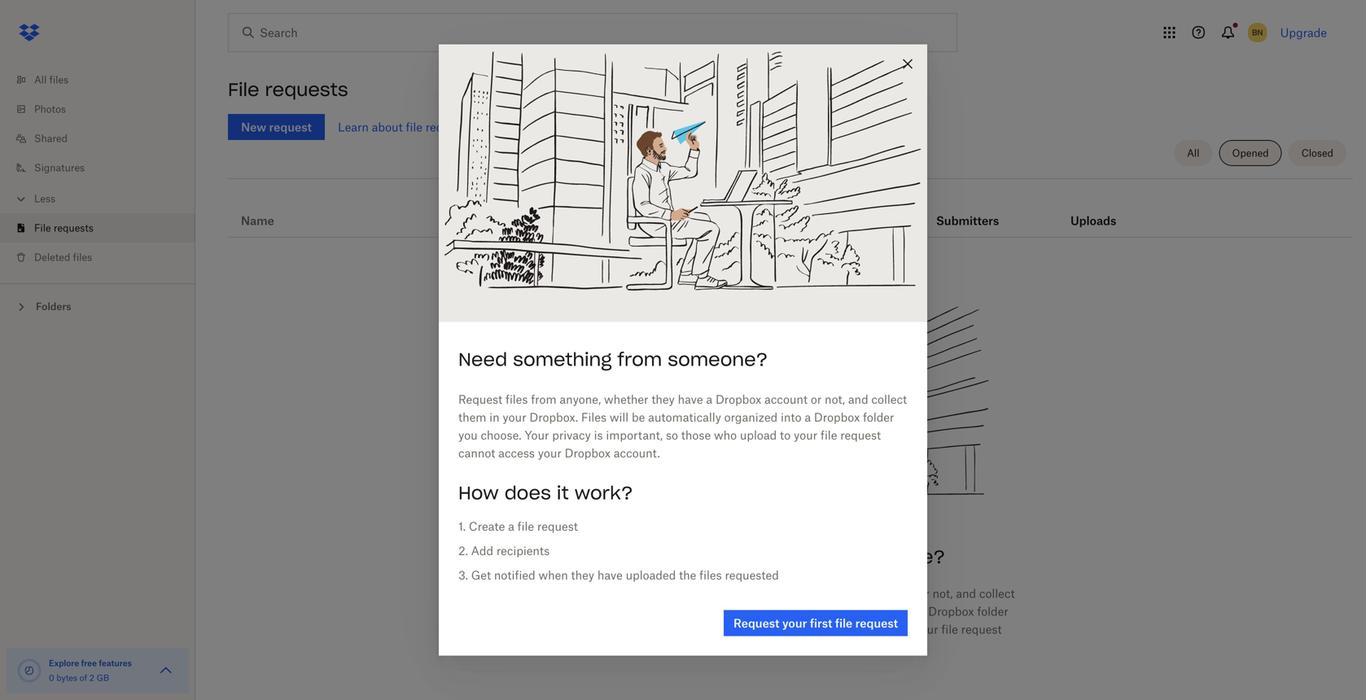 Task type: describe. For each thing, give the bounding box(es) containing it.
dialog containing need something from someone?
[[439, 44, 928, 656]]

in inside dialog
[[490, 411, 500, 424]]

folders
[[36, 301, 71, 313]]

opened button
[[1220, 140, 1283, 166]]

1 vertical spatial request
[[567, 587, 611, 601]]

1 horizontal spatial collect
[[980, 587, 1015, 601]]

work?
[[575, 482, 634, 505]]

2 horizontal spatial requests
[[426, 120, 472, 134]]

free
[[81, 659, 97, 669]]

signatures link
[[13, 153, 196, 182]]

requests inside file requests link
[[54, 222, 94, 234]]

get
[[471, 569, 491, 582]]

pro trial element
[[792, 211, 819, 231]]

1 vertical spatial need
[[636, 546, 685, 569]]

requested
[[725, 569, 779, 582]]

0 horizontal spatial have
[[598, 569, 623, 582]]

into inside dialog
[[781, 411, 802, 424]]

list containing all files
[[0, 55, 196, 283]]

0 horizontal spatial folder
[[864, 411, 895, 424]]

created
[[534, 214, 578, 228]]

them inside dialog
[[459, 411, 487, 424]]

1 vertical spatial dropbox.
[[644, 605, 693, 619]]

shared
[[34, 132, 68, 145]]

anyone, inside dialog
[[560, 393, 601, 407]]

0 vertical spatial have
[[678, 393, 704, 407]]

1 vertical spatial whether
[[712, 587, 757, 601]]

1 horizontal spatial will
[[724, 605, 743, 619]]

or inside dialog
[[811, 393, 822, 407]]

file inside 'button'
[[836, 617, 853, 631]]

it
[[557, 482, 569, 505]]

0 horizontal spatial automatically
[[649, 411, 722, 424]]

choose. inside dialog
[[481, 428, 522, 442]]

1 vertical spatial in
[[604, 605, 614, 619]]

and inside dialog
[[849, 393, 869, 407]]

something inside dialog
[[513, 348, 612, 371]]

how
[[459, 482, 499, 505]]

1 vertical spatial folder
[[978, 605, 1009, 619]]

features
[[99, 659, 132, 669]]

1 vertical spatial account
[[873, 587, 916, 601]]

1 vertical spatial those
[[803, 623, 832, 637]]

2
[[89, 673, 94, 683]]

1 vertical spatial need something from someone?
[[636, 546, 946, 569]]

add
[[471, 544, 494, 558]]

request your first file request button
[[724, 611, 908, 637]]

1.
[[459, 520, 466, 534]]

1 horizontal spatial privacy
[[673, 623, 712, 637]]

1 horizontal spatial and
[[957, 587, 977, 601]]

1 horizontal spatial them
[[573, 605, 601, 619]]

1 horizontal spatial requests
[[265, 78, 348, 101]]

recipients
[[497, 544, 550, 558]]

need inside dialog
[[459, 348, 508, 371]]

of
[[80, 673, 87, 683]]

0
[[49, 673, 54, 683]]

dropbox. inside dialog
[[530, 411, 578, 424]]

does
[[505, 482, 551, 505]]

2 vertical spatial they
[[760, 587, 783, 601]]

your inside 'button'
[[783, 617, 808, 631]]

folders button
[[0, 294, 196, 318]]

1 horizontal spatial to
[[901, 623, 912, 637]]

all files link
[[13, 65, 196, 94]]

important, inside dialog
[[606, 428, 663, 442]]

2 vertical spatial have
[[786, 587, 811, 601]]

whether inside dialog
[[604, 393, 649, 407]]

1 horizontal spatial important,
[[727, 623, 784, 637]]

shared link
[[13, 124, 196, 153]]

1 horizontal spatial they
[[652, 393, 675, 407]]

1 horizontal spatial so
[[787, 623, 800, 637]]

request inside 'button'
[[856, 617, 899, 631]]

photos
[[34, 103, 66, 115]]

0 vertical spatial privacy
[[553, 428, 591, 442]]

account inside dialog
[[765, 393, 808, 407]]

request your first file request
[[734, 617, 899, 631]]

less image
[[13, 191, 29, 207]]

who inside dialog
[[714, 428, 737, 442]]

1 vertical spatial account.
[[845, 641, 892, 655]]

1 vertical spatial you
[[580, 623, 599, 637]]

learn
[[338, 120, 369, 134]]

1 horizontal spatial upload
[[861, 623, 898, 637]]

1 column header from the left
[[937, 191, 1002, 231]]

explore
[[49, 659, 79, 669]]

closed button
[[1289, 140, 1347, 166]]

1. create a file request
[[459, 520, 578, 534]]

not, inside dialog
[[825, 393, 846, 407]]

1 vertical spatial not,
[[933, 587, 954, 601]]

1 vertical spatial or
[[919, 587, 930, 601]]

0 vertical spatial file
[[228, 78, 259, 101]]

uploaded
[[626, 569, 676, 582]]

1 horizontal spatial cannot
[[690, 641, 727, 655]]

1 vertical spatial access
[[730, 641, 767, 655]]

organized inside dialog
[[725, 411, 778, 424]]

less
[[34, 193, 55, 205]]

1 vertical spatial your
[[646, 623, 670, 637]]

request inside request your first file request 'button'
[[734, 617, 780, 631]]

1 horizontal spatial is
[[715, 623, 724, 637]]

name
[[241, 214, 274, 228]]

so inside dialog
[[666, 428, 679, 442]]



Task type: vqa. For each thing, say whether or not it's contained in the screenshot.
Photos link
yes



Task type: locate. For each thing, give the bounding box(es) containing it.
0 vertical spatial cannot
[[459, 446, 496, 460]]

have
[[678, 393, 704, 407], [598, 569, 623, 582], [786, 587, 811, 601]]

learn about file requests
[[338, 120, 472, 134]]

0 horizontal spatial is
[[594, 428, 603, 442]]

them down 3. get notified when they have uploaded the files requested
[[573, 605, 601, 619]]

3. get notified when they have uploaded the files requested
[[459, 569, 779, 582]]

0 horizontal spatial them
[[459, 411, 487, 424]]

your inside dialog
[[525, 428, 549, 442]]

dropbox.
[[530, 411, 578, 424], [644, 605, 693, 619]]

request
[[459, 393, 503, 407], [567, 587, 611, 601], [734, 617, 780, 631]]

choose.
[[481, 428, 522, 442], [602, 623, 643, 637]]

0 horizontal spatial something
[[513, 348, 612, 371]]

0 horizontal spatial column header
[[937, 191, 1002, 231]]

created button
[[534, 211, 578, 231]]

closed
[[1302, 147, 1334, 159]]

privacy
[[553, 428, 591, 442], [673, 623, 712, 637]]

0 horizontal spatial requests
[[54, 222, 94, 234]]

signatures
[[34, 162, 85, 174]]

row
[[228, 185, 1354, 238]]

cannot
[[459, 446, 496, 460], [690, 641, 727, 655]]

choose. down 3. get notified when they have uploaded the files requested
[[602, 623, 643, 637]]

explore free features 0 bytes of 2 gb
[[49, 659, 132, 683]]

1 horizontal spatial need
[[636, 546, 685, 569]]

is inside dialog
[[594, 428, 603, 442]]

1 vertical spatial file requests
[[34, 222, 94, 234]]

access
[[499, 446, 535, 460], [730, 641, 767, 655]]

a
[[707, 393, 713, 407], [805, 411, 811, 424], [508, 520, 515, 534], [815, 587, 821, 601], [919, 605, 926, 619]]

access inside dialog
[[499, 446, 535, 460]]

files up work?
[[582, 411, 607, 424]]

0 vertical spatial file requests
[[228, 78, 348, 101]]

2. add recipients
[[459, 544, 550, 558]]

0 horizontal spatial account.
[[614, 446, 661, 460]]

all for all
[[1188, 147, 1200, 159]]

0 horizontal spatial someone?
[[668, 348, 768, 371]]

row containing name
[[228, 185, 1354, 238]]

account. up work?
[[614, 446, 661, 460]]

1 vertical spatial privacy
[[673, 623, 712, 637]]

1 vertical spatial someone?
[[846, 546, 946, 569]]

0 vertical spatial need
[[459, 348, 508, 371]]

to inside dialog
[[780, 428, 791, 442]]

deleted files link
[[13, 243, 196, 272]]

files
[[582, 411, 607, 424], [696, 605, 721, 619]]

upgrade
[[1281, 26, 1328, 40]]

important, down requested
[[727, 623, 784, 637]]

cannot up the how
[[459, 446, 496, 460]]

1 vertical spatial who
[[835, 623, 858, 637]]

0 vertical spatial requests
[[265, 78, 348, 101]]

1 horizontal spatial file requests
[[228, 78, 348, 101]]

1 vertical spatial into
[[896, 605, 916, 619]]

in up the how
[[490, 411, 500, 424]]

0 horizontal spatial in
[[490, 411, 500, 424]]

1 vertical spatial request files from anyone, whether they have a dropbox account or not, and collect them in your dropbox. files will be automatically organized into a dropbox folder you choose. your privacy is important, so those who upload to your file request cannot access your dropbox account.
[[567, 587, 1015, 655]]

file requests up 'deleted files'
[[34, 222, 94, 234]]

file requests
[[228, 78, 348, 101], [34, 222, 94, 234]]

1 vertical spatial something
[[691, 546, 790, 569]]

0 horizontal spatial to
[[780, 428, 791, 442]]

1 horizontal spatial into
[[896, 605, 916, 619]]

0 vertical spatial access
[[499, 446, 535, 460]]

files
[[49, 74, 69, 86], [73, 251, 92, 264], [506, 393, 528, 407], [700, 569, 722, 582], [614, 587, 636, 601]]

1 horizontal spatial in
[[604, 605, 614, 619]]

will inside dialog
[[610, 411, 629, 424]]

to
[[780, 428, 791, 442], [901, 623, 912, 637]]

column header
[[937, 191, 1002, 231], [1071, 191, 1136, 231]]

0 horizontal spatial important,
[[606, 428, 663, 442]]

cannot inside dialog
[[459, 446, 496, 460]]

all up the photos
[[34, 74, 47, 86]]

1 horizontal spatial all
[[1188, 147, 1200, 159]]

1 vertical spatial requests
[[426, 120, 472, 134]]

1 vertical spatial important,
[[727, 623, 784, 637]]

access down request your first file request
[[730, 641, 767, 655]]

important, up work?
[[606, 428, 663, 442]]

is
[[594, 428, 603, 442], [715, 623, 724, 637]]

1 vertical spatial have
[[598, 569, 623, 582]]

deleted
[[34, 251, 70, 264]]

important,
[[606, 428, 663, 442], [727, 623, 784, 637]]

your up how does it work?
[[525, 428, 549, 442]]

cannot down 'the'
[[690, 641, 727, 655]]

all
[[34, 74, 47, 86], [1188, 147, 1200, 159]]

0 horizontal spatial who
[[714, 428, 737, 442]]

collect inside dialog
[[872, 393, 908, 407]]

account. inside dialog
[[614, 446, 661, 460]]

0 vertical spatial account.
[[614, 446, 661, 460]]

1 horizontal spatial account.
[[845, 641, 892, 655]]

1 horizontal spatial organized
[[839, 605, 892, 619]]

upload inside dialog
[[740, 428, 777, 442]]

0 vertical spatial all
[[34, 74, 47, 86]]

organized
[[725, 411, 778, 424], [839, 605, 892, 619]]

list
[[0, 55, 196, 283]]

create
[[469, 520, 505, 534]]

1 horizontal spatial whether
[[712, 587, 757, 601]]

they
[[652, 393, 675, 407], [572, 569, 595, 582], [760, 587, 783, 601]]

requests up 'deleted files'
[[54, 222, 94, 234]]

file requests link
[[13, 213, 196, 243]]

1 horizontal spatial not,
[[933, 587, 954, 601]]

when
[[539, 569, 568, 582]]

files down 'the'
[[696, 605, 721, 619]]

in
[[490, 411, 500, 424], [604, 605, 614, 619]]

0 horizontal spatial files
[[582, 411, 607, 424]]

all for all files
[[34, 74, 47, 86]]

1 vertical spatial will
[[724, 605, 743, 619]]

in down 3. get notified when they have uploaded the files requested
[[604, 605, 614, 619]]

1 horizontal spatial someone?
[[846, 546, 946, 569]]

file
[[228, 78, 259, 101], [34, 222, 51, 234]]

1 vertical spatial file
[[34, 222, 51, 234]]

1 horizontal spatial request
[[567, 587, 611, 601]]

1 horizontal spatial choose.
[[602, 623, 643, 637]]

0 vertical spatial your
[[525, 428, 549, 442]]

0 vertical spatial them
[[459, 411, 487, 424]]

1 vertical spatial automatically
[[763, 605, 836, 619]]

privacy up it
[[553, 428, 591, 442]]

requests up learn
[[265, 78, 348, 101]]

photos link
[[13, 94, 196, 124]]

all left opened button
[[1188, 147, 1200, 159]]

choose. up the how
[[481, 428, 522, 442]]

files inside dialog
[[582, 411, 607, 424]]

file inside file requests link
[[34, 222, 51, 234]]

0 horizontal spatial account
[[765, 393, 808, 407]]

1 horizontal spatial who
[[835, 623, 858, 637]]

whether
[[604, 393, 649, 407], [712, 587, 757, 601]]

0 horizontal spatial and
[[849, 393, 869, 407]]

3.
[[459, 569, 468, 582]]

1 horizontal spatial you
[[580, 623, 599, 637]]

0 vertical spatial request
[[459, 393, 503, 407]]

someone?
[[668, 348, 768, 371], [846, 546, 946, 569]]

or
[[811, 393, 822, 407], [919, 587, 930, 601]]

your down uploaded
[[646, 623, 670, 637]]

0 horizontal spatial access
[[499, 446, 535, 460]]

need something from someone? inside dialog
[[459, 348, 768, 371]]

file requests up learn
[[228, 78, 348, 101]]

0 horizontal spatial you
[[459, 428, 478, 442]]

will up work?
[[610, 411, 629, 424]]

quota usage element
[[16, 658, 42, 684]]

0 vertical spatial those
[[682, 428, 711, 442]]

request files from anyone, whether they have a dropbox account or not, and collect them in your dropbox. files will be automatically organized into a dropbox folder you choose. your privacy is important, so those who upload to your file request cannot access your dropbox account.
[[459, 393, 908, 460], [567, 587, 1015, 655]]

2 vertical spatial requests
[[54, 222, 94, 234]]

the
[[679, 569, 697, 582]]

notified
[[494, 569, 536, 582]]

request files from anyone, whether they have a dropbox account or not, and collect them in your dropbox. files will be automatically organized into a dropbox folder you choose. your privacy is important, so those who upload to your file request cannot access your dropbox account. inside dialog
[[459, 393, 908, 460]]

file requests inside file requests link
[[34, 222, 94, 234]]

them up the how
[[459, 411, 487, 424]]

2 column header from the left
[[1071, 191, 1136, 231]]

you inside dialog
[[459, 428, 478, 442]]

those
[[682, 428, 711, 442], [803, 623, 832, 637]]

gb
[[97, 673, 109, 683]]

something
[[513, 348, 612, 371], [691, 546, 790, 569]]

1 vertical spatial them
[[573, 605, 601, 619]]

file
[[406, 120, 423, 134], [821, 428, 838, 442], [518, 520, 534, 534], [836, 617, 853, 631], [942, 623, 959, 637]]

1 vertical spatial and
[[957, 587, 977, 601]]

requests right about
[[426, 120, 472, 134]]

not,
[[825, 393, 846, 407], [933, 587, 954, 601]]

0 horizontal spatial not,
[[825, 393, 846, 407]]

deleted files
[[34, 251, 92, 264]]

0 vertical spatial they
[[652, 393, 675, 407]]

0 vertical spatial in
[[490, 411, 500, 424]]

those inside dialog
[[682, 428, 711, 442]]

folder
[[864, 411, 895, 424], [978, 605, 1009, 619]]

1 horizontal spatial account
[[873, 587, 916, 601]]

1 vertical spatial all
[[1188, 147, 1200, 159]]

your
[[503, 411, 527, 424], [794, 428, 818, 442], [538, 446, 562, 460], [617, 605, 641, 619], [783, 617, 808, 631], [915, 623, 939, 637], [770, 641, 793, 655]]

1 horizontal spatial be
[[746, 605, 760, 619]]

someone? inside dialog
[[668, 348, 768, 371]]

2.
[[459, 544, 468, 558]]

account
[[765, 393, 808, 407], [873, 587, 916, 601]]

1 horizontal spatial files
[[696, 605, 721, 619]]

all files
[[34, 74, 69, 86]]

1 horizontal spatial folder
[[978, 605, 1009, 619]]

dropbox image
[[13, 16, 46, 49]]

2 horizontal spatial request
[[734, 617, 780, 631]]

opened
[[1233, 147, 1270, 159]]

and
[[849, 393, 869, 407], [957, 587, 977, 601]]

bytes
[[57, 673, 77, 683]]

dropbox
[[716, 393, 762, 407], [815, 411, 860, 424], [565, 446, 611, 460], [824, 587, 870, 601], [929, 605, 975, 619], [796, 641, 842, 655]]

be
[[632, 411, 645, 424], [746, 605, 760, 619]]

you down 3. get notified when they have uploaded the files requested
[[580, 623, 599, 637]]

dialog
[[439, 44, 928, 656]]

0 vertical spatial be
[[632, 411, 645, 424]]

0 vertical spatial not,
[[825, 393, 846, 407]]

privacy down 'the'
[[673, 623, 712, 637]]

2 horizontal spatial they
[[760, 587, 783, 601]]

account. down request your first file request
[[845, 641, 892, 655]]

0 horizontal spatial so
[[666, 428, 679, 442]]

you
[[459, 428, 478, 442], [580, 623, 599, 637]]

about
[[372, 120, 403, 134]]

upgrade link
[[1281, 26, 1328, 40]]

so
[[666, 428, 679, 442], [787, 623, 800, 637]]

1 horizontal spatial dropbox.
[[644, 605, 693, 619]]

first
[[810, 617, 833, 631]]

automatically
[[649, 411, 722, 424], [763, 605, 836, 619]]

all inside button
[[1188, 147, 1200, 159]]

collect
[[872, 393, 908, 407], [980, 587, 1015, 601]]

learn about file requests link
[[338, 120, 472, 134]]

access up does
[[499, 446, 535, 460]]

file requests list item
[[0, 213, 196, 243]]

1 horizontal spatial something
[[691, 546, 790, 569]]

0 horizontal spatial upload
[[740, 428, 777, 442]]

into
[[781, 411, 802, 424], [896, 605, 916, 619]]

1 vertical spatial anyone,
[[668, 587, 709, 601]]

dropbox. up how does it work?
[[530, 411, 578, 424]]

you up the how
[[459, 428, 478, 442]]

requests
[[265, 78, 348, 101], [426, 120, 472, 134], [54, 222, 94, 234]]

need something from someone?
[[459, 348, 768, 371], [636, 546, 946, 569]]

0 horizontal spatial whether
[[604, 393, 649, 407]]

1 horizontal spatial your
[[646, 623, 670, 637]]

1 horizontal spatial access
[[730, 641, 767, 655]]

1 vertical spatial organized
[[839, 605, 892, 619]]

2 vertical spatial request
[[734, 617, 780, 631]]

0 horizontal spatial file
[[34, 222, 51, 234]]

will
[[610, 411, 629, 424], [724, 605, 743, 619]]

all button
[[1175, 140, 1213, 166]]

from
[[618, 348, 662, 371], [531, 393, 557, 407], [795, 546, 840, 569], [639, 587, 665, 601]]

how does it work?
[[459, 482, 634, 505]]

need
[[459, 348, 508, 371], [636, 546, 685, 569]]

1 vertical spatial choose.
[[602, 623, 643, 637]]

will down requested
[[724, 605, 743, 619]]

0 vertical spatial choose.
[[481, 428, 522, 442]]

dropbox. down uploaded
[[644, 605, 693, 619]]

anyone,
[[560, 393, 601, 407], [668, 587, 709, 601]]

1 vertical spatial they
[[572, 569, 595, 582]]

0 vertical spatial important,
[[606, 428, 663, 442]]



